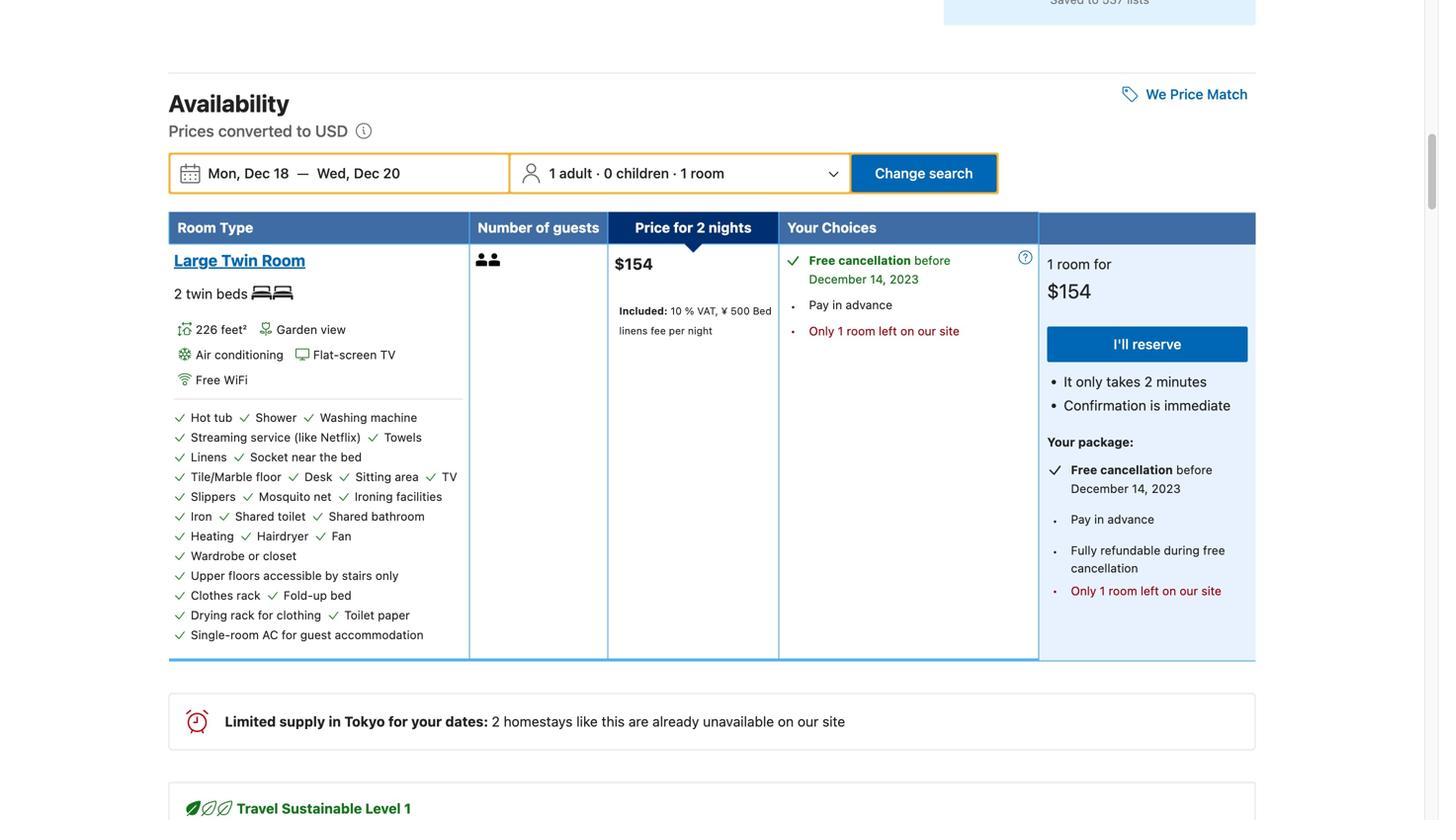 Task type: describe. For each thing, give the bounding box(es) containing it.
screen
[[339, 348, 377, 362]]

wed,
[[317, 165, 350, 182]]

linens
[[191, 450, 227, 464]]

1 · from the left
[[596, 165, 600, 182]]

large
[[174, 251, 218, 270]]

slippers
[[191, 490, 236, 504]]

choices
[[822, 220, 877, 236]]

like
[[577, 714, 598, 730]]

1 vertical spatial site
[[1202, 584, 1222, 598]]

2 vertical spatial in
[[329, 714, 341, 730]]

1 dec from the left
[[244, 165, 270, 182]]

mosquito
[[259, 490, 310, 504]]

1 room for $154
[[1047, 256, 1112, 303]]

room type
[[177, 220, 253, 236]]

1 occupancy image from the left
[[476, 254, 489, 267]]

1 vertical spatial left
[[1141, 584, 1159, 598]]

dates:
[[445, 714, 488, 730]]

facilities
[[396, 490, 442, 504]]

1 vertical spatial free
[[196, 373, 220, 387]]

0 horizontal spatial our
[[798, 714, 819, 730]]

beds
[[216, 286, 248, 302]]

your choices
[[787, 220, 877, 236]]

free cancellation for refundable
[[1071, 463, 1173, 477]]

18
[[274, 165, 289, 182]]

machine
[[371, 411, 417, 424]]

nights
[[709, 220, 752, 236]]

cancellation for room
[[839, 254, 911, 268]]

in for refundable
[[1095, 513, 1104, 526]]

1 vertical spatial bed
[[330, 589, 352, 602]]

drying
[[191, 608, 227, 622]]

your for your package:
[[1047, 435, 1075, 449]]

december for refundable
[[1071, 482, 1129, 496]]

netflix)
[[321, 430, 361, 444]]

free for fully
[[1071, 463, 1098, 477]]

in for 1
[[833, 298, 842, 312]]

fold-
[[284, 589, 313, 602]]

already
[[653, 714, 699, 730]]

0 horizontal spatial tv
[[380, 348, 396, 362]]

1 horizontal spatial site
[[940, 324, 960, 338]]

minutes
[[1157, 374, 1207, 390]]

view
[[321, 323, 346, 337]]

tub
[[214, 411, 232, 424]]

single-
[[191, 628, 231, 642]]

$154 inside 1 room for $154
[[1047, 279, 1092, 303]]

0 horizontal spatial room
[[177, 220, 216, 236]]

2 horizontal spatial our
[[1180, 584, 1198, 598]]

for right ac
[[282, 628, 297, 642]]

clothes
[[191, 589, 233, 602]]

area
[[395, 470, 419, 484]]

226
[[196, 323, 218, 337]]

room inside dropdown button
[[691, 165, 725, 182]]

air
[[196, 348, 211, 362]]

towels
[[384, 430, 422, 444]]

10 % vat, ¥ 500 bed linens fee per night
[[619, 305, 772, 336]]

unavailable
[[703, 714, 774, 730]]

fully
[[1071, 544, 1097, 557]]

0 horizontal spatial on
[[778, 714, 794, 730]]

1 horizontal spatial only 1 room left on our site
[[1071, 584, 1222, 598]]

it
[[1064, 374, 1073, 390]]

conditioning
[[215, 348, 284, 362]]

price inside "we price match" dropdown button
[[1170, 86, 1204, 102]]

package:
[[1078, 435, 1134, 449]]

price for 2 nights
[[635, 220, 752, 236]]

2 dec from the left
[[354, 165, 380, 182]]

supply
[[279, 714, 325, 730]]

sitting
[[356, 470, 392, 484]]

match
[[1207, 86, 1248, 102]]

2 · from the left
[[673, 165, 677, 182]]

flat-screen tv
[[313, 348, 396, 362]]

i'll reserve
[[1114, 336, 1182, 353]]

bed
[[753, 305, 772, 317]]

2 left nights
[[697, 220, 705, 236]]

heating
[[191, 529, 234, 543]]

1 horizontal spatial tv
[[442, 470, 457, 484]]

your package:
[[1047, 435, 1134, 449]]

large twin room
[[174, 251, 306, 270]]

ironing
[[355, 490, 393, 504]]

it only takes 2 minutes confirmation is immediate
[[1064, 374, 1231, 414]]

rack for drying
[[231, 608, 255, 622]]

is
[[1150, 398, 1161, 414]]

20
[[383, 165, 400, 182]]

1 vertical spatial only
[[376, 569, 399, 583]]

1 inside 1 room for $154
[[1047, 256, 1054, 272]]

children
[[616, 165, 669, 182]]

twin
[[186, 286, 213, 302]]

hot
[[191, 411, 211, 424]]

air conditioning
[[196, 348, 284, 362]]

mosquito net
[[259, 490, 332, 504]]

1 vertical spatial room
[[262, 251, 306, 270]]

0 horizontal spatial site
[[823, 714, 845, 730]]

adult
[[559, 165, 592, 182]]

prices converted to usd
[[169, 122, 348, 140]]

wardrobe or closet
[[191, 549, 297, 563]]

refundable
[[1101, 544, 1161, 557]]

socket
[[250, 450, 288, 464]]

number of guests
[[478, 220, 600, 236]]

clothing
[[277, 608, 321, 622]]

during
[[1164, 544, 1200, 557]]

more details on meals and payment options image
[[1019, 251, 1033, 265]]

takes
[[1107, 374, 1141, 390]]

room inside 1 room for $154
[[1057, 256, 1090, 272]]

before december 14, 2023 for during
[[1071, 463, 1213, 496]]

fan
[[332, 529, 352, 543]]

night
[[688, 325, 713, 336]]

immediate
[[1165, 398, 1231, 414]]

226 feet²
[[196, 323, 247, 337]]

toilet
[[278, 509, 306, 523]]

mon, dec 18 — wed, dec 20
[[208, 165, 400, 182]]

for up ac
[[258, 608, 273, 622]]

stairs
[[342, 569, 372, 583]]

sustainable
[[282, 801, 362, 817]]

shared for shared bathroom
[[329, 509, 368, 523]]

upper floors accessible by stairs only
[[191, 569, 399, 583]]

advance for during
[[1108, 513, 1155, 526]]

toilet paper
[[344, 608, 410, 622]]

december for 1
[[809, 272, 867, 286]]

we price match button
[[1114, 77, 1256, 112]]

sitting area
[[356, 470, 419, 484]]



Task type: vqa. For each thing, say whether or not it's contained in the screenshot.
Pay in advance corresponding to refundable
yes



Task type: locate. For each thing, give the bounding box(es) containing it.
advance up "refundable"
[[1108, 513, 1155, 526]]

0 vertical spatial only
[[1076, 374, 1103, 390]]

bed down netflix)
[[341, 450, 362, 464]]

1 horizontal spatial your
[[1047, 435, 1075, 449]]

pay in advance for 1
[[809, 298, 893, 312]]

1 vertical spatial tv
[[442, 470, 457, 484]]

in up fully
[[1095, 513, 1104, 526]]

dec left 20
[[354, 165, 380, 182]]

i'll reserve button
[[1047, 327, 1248, 362]]

ac
[[262, 628, 278, 642]]

0 vertical spatial before december 14, 2023
[[809, 254, 951, 286]]

0 vertical spatial left
[[879, 324, 897, 338]]

floor
[[256, 470, 282, 484]]

1 horizontal spatial free
[[809, 254, 836, 268]]

large twin room link
[[174, 251, 458, 271]]

0 horizontal spatial shared
[[235, 509, 274, 523]]

2 up "is"
[[1145, 374, 1153, 390]]

1 horizontal spatial $154
[[1047, 279, 1092, 303]]

0
[[604, 165, 613, 182]]

0 vertical spatial pay in advance
[[809, 298, 893, 312]]

tv up facilities
[[442, 470, 457, 484]]

cancellation inside fully refundable during free cancellation
[[1071, 561, 1138, 575]]

1 vertical spatial december
[[1071, 482, 1129, 496]]

cancellation down choices
[[839, 254, 911, 268]]

1 vertical spatial rack
[[231, 608, 255, 622]]

room
[[691, 165, 725, 182], [1057, 256, 1090, 272], [847, 324, 876, 338], [1109, 584, 1138, 598], [231, 628, 259, 642]]

0 vertical spatial our
[[918, 324, 936, 338]]

paper
[[378, 608, 410, 622]]

rack
[[237, 589, 261, 602], [231, 608, 255, 622]]

cancellation down package:
[[1101, 463, 1173, 477]]

before down change search "button" at the right of the page
[[915, 254, 951, 268]]

1 horizontal spatial dec
[[354, 165, 380, 182]]

free down your choices
[[809, 254, 836, 268]]

0 horizontal spatial ·
[[596, 165, 600, 182]]

0 vertical spatial bed
[[341, 450, 362, 464]]

14, down choices
[[870, 272, 887, 286]]

0 vertical spatial advance
[[846, 298, 893, 312]]

in right bed
[[833, 298, 842, 312]]

before december 14, 2023 down package:
[[1071, 463, 1213, 496]]

0 vertical spatial $154
[[614, 255, 653, 274]]

1 vertical spatial only
[[1071, 584, 1097, 598]]

free cancellation for 1
[[809, 254, 911, 268]]

1 vertical spatial before december 14, 2023
[[1071, 463, 1213, 496]]

tv
[[380, 348, 396, 362], [442, 470, 457, 484]]

your for your choices
[[787, 220, 819, 236]]

1 horizontal spatial pay
[[1071, 513, 1091, 526]]

pay in advance down choices
[[809, 298, 893, 312]]

washing machine
[[320, 411, 417, 424]]

only 1 room left on our site
[[809, 324, 960, 338], [1071, 584, 1222, 598]]

your left choices
[[787, 220, 819, 236]]

0 horizontal spatial $154
[[614, 255, 653, 274]]

1 horizontal spatial only
[[1076, 374, 1103, 390]]

dec left 18
[[244, 165, 270, 182]]

price right we
[[1170, 86, 1204, 102]]

0 vertical spatial only
[[809, 324, 835, 338]]

1 horizontal spatial in
[[833, 298, 842, 312]]

washing
[[320, 411, 367, 424]]

shared for shared toilet
[[235, 509, 274, 523]]

•
[[791, 300, 796, 313], [791, 324, 796, 338], [1053, 514, 1058, 528], [1053, 545, 1058, 559], [1053, 584, 1058, 598]]

0 vertical spatial rack
[[237, 589, 261, 602]]

hairdryer
[[257, 529, 309, 543]]

change
[[875, 165, 926, 182]]

1 horizontal spatial 14,
[[1132, 482, 1149, 496]]

shared
[[235, 509, 274, 523], [329, 509, 368, 523]]

wardrobe
[[191, 549, 245, 563]]

rack down floors
[[237, 589, 261, 602]]

rack for clothes
[[237, 589, 261, 602]]

1 vertical spatial cancellation
[[1101, 463, 1173, 477]]

0 vertical spatial pay
[[809, 298, 829, 312]]

1 vertical spatial our
[[1180, 584, 1198, 598]]

only right stairs
[[376, 569, 399, 583]]

free down your package:
[[1071, 463, 1098, 477]]

2 twin beds
[[174, 286, 252, 302]]

linens
[[619, 325, 648, 336]]

2023 for room
[[890, 272, 919, 286]]

mon,
[[208, 165, 241, 182]]

1 horizontal spatial pay in advance
[[1071, 513, 1155, 526]]

1 horizontal spatial before
[[1177, 463, 1213, 477]]

1 horizontal spatial before december 14, 2023
[[1071, 463, 1213, 496]]

flat-
[[313, 348, 339, 362]]

0 horizontal spatial 2023
[[890, 272, 919, 286]]

1 horizontal spatial on
[[901, 324, 915, 338]]

0 horizontal spatial only 1 room left on our site
[[809, 324, 960, 338]]

site
[[940, 324, 960, 338], [1202, 584, 1222, 598], [823, 714, 845, 730]]

1 horizontal spatial room
[[262, 251, 306, 270]]

2 horizontal spatial on
[[1163, 584, 1177, 598]]

1 horizontal spatial ·
[[673, 165, 677, 182]]

change search button
[[852, 155, 997, 192]]

·
[[596, 165, 600, 182], [673, 165, 677, 182]]

1 horizontal spatial free cancellation
[[1071, 463, 1173, 477]]

—
[[297, 165, 309, 182]]

drying rack for clothing
[[191, 608, 321, 622]]

· left 0
[[596, 165, 600, 182]]

2 vertical spatial our
[[798, 714, 819, 730]]

before december 14, 2023 for room
[[809, 254, 951, 286]]

pay in advance for refundable
[[1071, 513, 1155, 526]]

2 horizontal spatial in
[[1095, 513, 1104, 526]]

desk
[[305, 470, 332, 484]]

1 vertical spatial pay
[[1071, 513, 1091, 526]]

pay right bed
[[809, 298, 829, 312]]

before december 14, 2023
[[809, 254, 951, 286], [1071, 463, 1213, 496]]

only right it
[[1076, 374, 1103, 390]]

pay
[[809, 298, 829, 312], [1071, 513, 1091, 526]]

for left your
[[388, 714, 408, 730]]

(like
[[294, 430, 317, 444]]

occupancy image
[[476, 254, 489, 267], [489, 254, 502, 267]]

14, down package:
[[1132, 482, 1149, 496]]

0 horizontal spatial only
[[376, 569, 399, 583]]

room right 'twin'
[[262, 251, 306, 270]]

ironing facilities
[[355, 490, 442, 504]]

converted
[[218, 122, 292, 140]]

2
[[697, 220, 705, 236], [174, 286, 182, 302], [1145, 374, 1153, 390], [492, 714, 500, 730]]

0 vertical spatial site
[[940, 324, 960, 338]]

streaming service (like netflix)
[[191, 430, 361, 444]]

%
[[685, 305, 694, 317]]

search
[[929, 165, 973, 182]]

fully refundable during free cancellation
[[1071, 544, 1226, 575]]

your left package:
[[1047, 435, 1075, 449]]

1 vertical spatial free cancellation
[[1071, 463, 1173, 477]]

rack down clothes rack
[[231, 608, 255, 622]]

2 occupancy image from the left
[[489, 254, 502, 267]]

level
[[365, 801, 401, 817]]

advance for room
[[846, 298, 893, 312]]

garden view
[[277, 323, 346, 337]]

0 horizontal spatial advance
[[846, 298, 893, 312]]

pay in advance up "refundable"
[[1071, 513, 1155, 526]]

2 right dates: at the bottom of the page
[[492, 714, 500, 730]]

advance down choices
[[846, 298, 893, 312]]

room
[[177, 220, 216, 236], [262, 251, 306, 270]]

wifi
[[224, 373, 248, 387]]

0 horizontal spatial only
[[809, 324, 835, 338]]

tile/marble floor
[[191, 470, 282, 484]]

twin
[[221, 251, 258, 270]]

2 vertical spatial free
[[1071, 463, 1098, 477]]

0 horizontal spatial free
[[196, 373, 220, 387]]

free down air
[[196, 373, 220, 387]]

1 horizontal spatial december
[[1071, 482, 1129, 496]]

500
[[731, 305, 750, 317]]

for right more details on meals and payment options icon
[[1094, 256, 1112, 272]]

for inside 1 room for $154
[[1094, 256, 1112, 272]]

0 horizontal spatial before december 14, 2023
[[809, 254, 951, 286]]

floors
[[228, 569, 260, 583]]

¥
[[721, 305, 728, 317]]

bathroom
[[371, 509, 425, 523]]

2 vertical spatial on
[[778, 714, 794, 730]]

1 vertical spatial advance
[[1108, 513, 1155, 526]]

0 vertical spatial free cancellation
[[809, 254, 911, 268]]

for
[[674, 220, 693, 236], [1094, 256, 1112, 272], [258, 608, 273, 622], [282, 628, 297, 642], [388, 714, 408, 730]]

included:
[[619, 305, 668, 317]]

0 vertical spatial price
[[1170, 86, 1204, 102]]

$154 up it
[[1047, 279, 1092, 303]]

before december 14, 2023 down choices
[[809, 254, 951, 286]]

10
[[671, 305, 682, 317]]

1 vertical spatial only 1 room left on our site
[[1071, 584, 1222, 598]]

14, for room
[[870, 272, 887, 286]]

tv right screen
[[380, 348, 396, 362]]

shared up fan
[[329, 509, 368, 523]]

2 left the 'twin'
[[174, 286, 182, 302]]

december down your choices
[[809, 272, 867, 286]]

free for only
[[809, 254, 836, 268]]

shared toilet
[[235, 509, 306, 523]]

in left tokyo
[[329, 714, 341, 730]]

1 vertical spatial in
[[1095, 513, 1104, 526]]

0 horizontal spatial price
[[635, 220, 670, 236]]

2 horizontal spatial free
[[1071, 463, 1098, 477]]

2 inside "it only takes 2 minutes confirmation is immediate"
[[1145, 374, 1153, 390]]

cancellation down fully
[[1071, 561, 1138, 575]]

pay up fully
[[1071, 513, 1091, 526]]

1
[[549, 165, 556, 182], [681, 165, 687, 182], [1047, 256, 1054, 272], [838, 324, 844, 338], [1100, 584, 1106, 598], [404, 801, 411, 817]]

room up large
[[177, 220, 216, 236]]

guest
[[300, 628, 332, 642]]

hot tub
[[191, 411, 232, 424]]

pay for fully
[[1071, 513, 1091, 526]]

2 shared from the left
[[329, 509, 368, 523]]

1 horizontal spatial shared
[[329, 509, 368, 523]]

0 horizontal spatial dec
[[244, 165, 270, 182]]

0 horizontal spatial free cancellation
[[809, 254, 911, 268]]

1 vertical spatial 14,
[[1132, 482, 1149, 496]]

december down package:
[[1071, 482, 1129, 496]]

1 shared from the left
[[235, 509, 274, 523]]

0 vertical spatial 14,
[[870, 272, 887, 286]]

shared up hairdryer
[[235, 509, 274, 523]]

are
[[629, 714, 649, 730]]

1 adult · 0 children · 1 room
[[549, 165, 725, 182]]

1 horizontal spatial left
[[1141, 584, 1159, 598]]

0 horizontal spatial in
[[329, 714, 341, 730]]

before for free
[[1177, 463, 1213, 477]]

price down children
[[635, 220, 670, 236]]

travel sustainable level 1
[[237, 801, 411, 817]]

free cancellation down package:
[[1071, 463, 1173, 477]]

usd
[[315, 122, 348, 140]]

0 vertical spatial cancellation
[[839, 254, 911, 268]]

travel
[[237, 801, 278, 817]]

0 horizontal spatial left
[[879, 324, 897, 338]]

per
[[669, 325, 685, 336]]

iron
[[191, 509, 212, 523]]

0 vertical spatial only 1 room left on our site
[[809, 324, 960, 338]]

feet²
[[221, 323, 247, 337]]

1 horizontal spatial our
[[918, 324, 936, 338]]

before for left
[[915, 254, 951, 268]]

pay for only
[[809, 298, 829, 312]]

14, for during
[[1132, 482, 1149, 496]]

1 vertical spatial $154
[[1047, 279, 1092, 303]]

1 vertical spatial your
[[1047, 435, 1075, 449]]

0 vertical spatial room
[[177, 220, 216, 236]]

1 vertical spatial on
[[1163, 584, 1177, 598]]

bed right up
[[330, 589, 352, 602]]

only inside "it only takes 2 minutes confirmation is immediate"
[[1076, 374, 1103, 390]]

$154 up included:
[[614, 255, 653, 274]]

0 horizontal spatial december
[[809, 272, 867, 286]]

2 vertical spatial cancellation
[[1071, 561, 1138, 575]]

0 vertical spatial before
[[915, 254, 951, 268]]

cancellation for during
[[1101, 463, 1173, 477]]

1 vertical spatial 2023
[[1152, 482, 1181, 496]]

· right children
[[673, 165, 677, 182]]

before down immediate
[[1177, 463, 1213, 477]]

by
[[325, 569, 339, 583]]

0 vertical spatial december
[[809, 272, 867, 286]]

1 horizontal spatial advance
[[1108, 513, 1155, 526]]

1 horizontal spatial price
[[1170, 86, 1204, 102]]

0 vertical spatial tv
[[380, 348, 396, 362]]

tokyo
[[344, 714, 385, 730]]

free cancellation down choices
[[809, 254, 911, 268]]

2 horizontal spatial site
[[1202, 584, 1222, 598]]

0 horizontal spatial 14,
[[870, 272, 887, 286]]

for left nights
[[674, 220, 693, 236]]

2023 for during
[[1152, 482, 1181, 496]]

to
[[296, 122, 311, 140]]

homestays
[[504, 714, 573, 730]]

1 horizontal spatial only
[[1071, 584, 1097, 598]]

0 horizontal spatial pay
[[809, 298, 829, 312]]

1 vertical spatial price
[[635, 220, 670, 236]]

mon, dec 18 button
[[200, 156, 297, 191]]

1 horizontal spatial 2023
[[1152, 482, 1181, 496]]

prices
[[169, 122, 214, 140]]

service
[[251, 430, 291, 444]]



